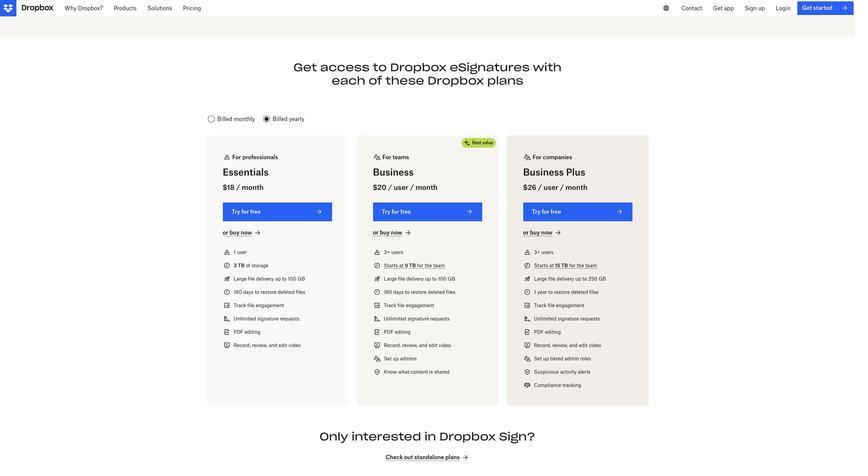 Task type: describe. For each thing, give the bounding box(es) containing it.
is
[[429, 370, 433, 375]]

buy for essentials
[[230, 230, 240, 236]]

sign
[[745, 5, 757, 12]]

now for essentials
[[241, 230, 252, 236]]

record, for business plus
[[534, 343, 551, 349]]

5 / from the left
[[560, 183, 564, 192]]

sign?
[[499, 430, 536, 444]]

best value
[[473, 141, 493, 146]]

solutions button
[[142, 0, 178, 16]]

business plus
[[523, 167, 586, 178]]

app
[[725, 5, 734, 12]]

products
[[114, 5, 137, 12]]

review, for essentials
[[252, 343, 268, 349]]

get app
[[714, 5, 734, 12]]

3+ users for business
[[384, 250, 404, 256]]

review, for business
[[402, 343, 418, 349]]

files for business
[[446, 290, 456, 295]]

engagement for business plus
[[556, 303, 585, 309]]

unlimited signature requests for essentials
[[234, 316, 300, 322]]

for professionals
[[232, 154, 278, 161]]

essentials
[[223, 167, 269, 178]]

gb for business
[[448, 276, 455, 282]]

review, for business plus
[[553, 343, 568, 349]]

user for business
[[394, 183, 409, 192]]

user for business plus
[[544, 183, 559, 192]]

standalone
[[415, 455, 444, 462]]

or buy now link for essentials
[[223, 229, 262, 237]]

1 for 1 user
[[234, 250, 236, 256]]

$26 / user / month
[[523, 183, 588, 192]]

free for essentials
[[250, 209, 261, 215]]

$18 / month
[[223, 183, 264, 192]]

large file delivery up to 250 gb
[[534, 276, 606, 282]]

started
[[814, 5, 833, 11]]

for for business
[[383, 154, 391, 161]]

of inside the get access to dropbox esignatures with each of these dropbox plans
[[369, 74, 382, 88]]

starts at 9 tb for the team
[[384, 263, 445, 269]]

editing for business plus
[[545, 330, 561, 335]]

/ for business
[[388, 183, 392, 192]]

plans inside the get access to dropbox esignatures with each of these dropbox plans
[[488, 74, 524, 88]]

at for business plus
[[550, 263, 554, 269]]

engagement for business
[[406, 303, 434, 309]]

0 horizontal spatial of
[[246, 263, 250, 269]]

year
[[538, 290, 547, 295]]

tb for business
[[409, 263, 416, 269]]

or for business
[[373, 230, 379, 236]]

only
[[320, 430, 349, 444]]

admins
[[400, 356, 417, 362]]

team for business
[[434, 263, 445, 269]]

requests for essentials
[[280, 316, 300, 322]]

video for business plus
[[589, 343, 601, 349]]

content
[[411, 370, 428, 375]]

companies
[[543, 154, 573, 161]]

starts at 15 tb for the team
[[534, 263, 597, 269]]

get for get access to dropbox esignatures with each of these dropbox plans
[[294, 60, 317, 74]]

at for business
[[399, 263, 404, 269]]

sign up
[[745, 5, 765, 12]]

best
[[473, 141, 482, 146]]

get started
[[803, 5, 833, 11]]

billed for billed monthly
[[217, 116, 232, 123]]

pdf for business
[[384, 330, 394, 335]]

for teams
[[383, 154, 409, 161]]

deleted for business plus
[[571, 290, 588, 295]]

out
[[404, 455, 413, 462]]

try for free for business plus
[[532, 209, 562, 215]]

billed for billed yearly
[[273, 116, 288, 123]]

free for business plus
[[551, 209, 562, 215]]

know
[[384, 370, 397, 375]]

restore for essentials
[[261, 290, 277, 295]]

unlimited signature requests for business plus
[[534, 316, 600, 322]]

100 for business
[[438, 276, 447, 282]]

3+ for business plus
[[534, 250, 540, 256]]

know what content is shared
[[384, 370, 450, 375]]

3 / from the left
[[410, 183, 414, 192]]

try for free link for business
[[373, 203, 482, 222]]

monthly
[[234, 116, 255, 123]]

dropbox for to
[[390, 60, 447, 74]]

track for business plus
[[534, 303, 547, 309]]

solutions
[[148, 5, 172, 12]]

users for business
[[391, 250, 404, 256]]

or buy now for business plus
[[523, 230, 553, 236]]

storage
[[252, 263, 269, 269]]

in
[[425, 430, 436, 444]]

$26
[[523, 183, 537, 192]]

for companies
[[533, 154, 573, 161]]

or buy now for essentials
[[223, 230, 252, 236]]

days for business
[[394, 290, 404, 295]]

$20
[[373, 183, 387, 192]]

1 user
[[234, 250, 247, 256]]

professionals
[[243, 154, 278, 161]]

dropbox?
[[78, 5, 103, 12]]

delivery for business plus
[[557, 276, 574, 282]]

for for essentials
[[232, 154, 241, 161]]

tb for business plus
[[562, 263, 568, 269]]

video for business
[[439, 343, 451, 349]]

for for essentials
[[242, 209, 249, 215]]

starts for business plus
[[534, 263, 548, 269]]

access
[[320, 60, 370, 74]]

starts for business
[[384, 263, 398, 269]]

yearly
[[289, 116, 304, 123]]

billed yearly
[[273, 116, 304, 123]]

unlimited for essentials
[[234, 316, 256, 322]]

or for essentials
[[223, 230, 228, 236]]

roles
[[581, 356, 592, 362]]

interested
[[352, 430, 422, 444]]

for right the 9
[[417, 263, 424, 269]]

1 month from the left
[[242, 183, 264, 192]]

check
[[386, 455, 403, 462]]

users for business plus
[[542, 250, 554, 256]]

180 days to restore deleted files for business
[[384, 290, 456, 295]]

value
[[483, 141, 493, 146]]

or buy now link for business plus
[[523, 229, 562, 237]]

why dropbox?
[[65, 5, 103, 12]]

try for business
[[382, 209, 390, 215]]

track for essentials
[[234, 303, 246, 309]]

get access to dropbox esignatures with each of these dropbox plans
[[294, 60, 562, 88]]

shared
[[434, 370, 450, 375]]

unlimited signature requests for business
[[384, 316, 450, 322]]

free for business
[[401, 209, 411, 215]]

and for business plus
[[570, 343, 578, 349]]

1 tb from the left
[[238, 263, 245, 269]]

try for business plus
[[532, 209, 541, 215]]

these
[[386, 74, 425, 88]]

get for get app
[[714, 5, 723, 12]]

3
[[234, 263, 237, 269]]

signature for business plus
[[558, 316, 579, 322]]



Task type: locate. For each thing, give the bounding box(es) containing it.
2 horizontal spatial track file engagement
[[534, 303, 585, 309]]

3+ users for business plus
[[534, 250, 554, 256]]

1 large from the left
[[234, 276, 247, 282]]

15
[[555, 263, 561, 269]]

3+ up starts at 15 tb for the team
[[534, 250, 540, 256]]

3 tb from the left
[[562, 263, 568, 269]]

1 horizontal spatial edit
[[429, 343, 438, 349]]

0 vertical spatial plans
[[488, 74, 524, 88]]

set up tiered admin roles
[[534, 356, 592, 362]]

requests for business plus
[[581, 316, 600, 322]]

days for essentials
[[243, 290, 254, 295]]

2 users from the left
[[542, 250, 554, 256]]

products button
[[108, 0, 142, 16]]

0 horizontal spatial try for free link
[[223, 203, 332, 222]]

0 horizontal spatial engagement
[[256, 303, 284, 309]]

1 180 days to restore deleted files from the left
[[234, 290, 305, 295]]

2 record, from the left
[[384, 343, 401, 349]]

1 horizontal spatial deleted
[[428, 290, 445, 295]]

user down business plus
[[544, 183, 559, 192]]

0 horizontal spatial team
[[434, 263, 445, 269]]

1 horizontal spatial free
[[401, 209, 411, 215]]

2 3+ users from the left
[[534, 250, 554, 256]]

track for business
[[384, 303, 397, 309]]

record, for essentials
[[234, 343, 251, 349]]

2 restore from the left
[[411, 290, 427, 295]]

1 requests from the left
[[280, 316, 300, 322]]

to inside the get access to dropbox esignatures with each of these dropbox plans
[[373, 60, 387, 74]]

3+ users up the starts at 9 tb for the team
[[384, 250, 404, 256]]

login
[[776, 5, 791, 12]]

180 days to restore deleted files down the starts at 9 tb for the team
[[384, 290, 456, 295]]

record, review, and edit video for business plus
[[534, 343, 601, 349]]

1 horizontal spatial of
[[369, 74, 382, 88]]

2 horizontal spatial engagement
[[556, 303, 585, 309]]

1 horizontal spatial at
[[550, 263, 554, 269]]

2 at from the left
[[550, 263, 554, 269]]

0 horizontal spatial 3+
[[384, 250, 390, 256]]

None radio
[[206, 114, 256, 125]]

1 horizontal spatial track file engagement
[[384, 303, 434, 309]]

users up starts at 15 tb for the team
[[542, 250, 554, 256]]

large for business plus
[[534, 276, 547, 282]]

2 horizontal spatial editing
[[545, 330, 561, 335]]

0 horizontal spatial user
[[237, 250, 247, 256]]

set
[[384, 356, 392, 362], [534, 356, 542, 362]]

2 track file engagement from the left
[[384, 303, 434, 309]]

1 horizontal spatial 180
[[384, 290, 392, 295]]

deleted for essentials
[[278, 290, 295, 295]]

tb right 3
[[238, 263, 245, 269]]

2 horizontal spatial pdf editing
[[534, 330, 561, 335]]

1 horizontal spatial tb
[[409, 263, 416, 269]]

0 horizontal spatial files
[[296, 290, 305, 295]]

large file delivery up to 100 gb
[[234, 276, 305, 282], [384, 276, 455, 282]]

1 horizontal spatial large
[[384, 276, 397, 282]]

for up large file delivery up to 250 gb
[[570, 263, 576, 269]]

2 horizontal spatial track
[[534, 303, 547, 309]]

dropbox for in
[[440, 430, 496, 444]]

record, for business
[[384, 343, 401, 349]]

1 try for free from the left
[[232, 209, 261, 215]]

3 or from the left
[[523, 230, 529, 236]]

180 days to restore deleted files for essentials
[[234, 290, 305, 295]]

/ for essentials
[[236, 183, 240, 192]]

1 horizontal spatial pdf editing
[[384, 330, 411, 335]]

business for business
[[373, 167, 414, 178]]

2 editing from the left
[[395, 330, 411, 335]]

2 or buy now from the left
[[373, 230, 403, 236]]

0 horizontal spatial unlimited
[[234, 316, 256, 322]]

2 horizontal spatial month
[[566, 183, 588, 192]]

1 up 3
[[234, 250, 236, 256]]

large file delivery up to 100 gb for business
[[384, 276, 455, 282]]

delivery down the starts at 9 tb for the team
[[407, 276, 424, 282]]

3 track file engagement from the left
[[534, 303, 585, 309]]

2 pdf from the left
[[384, 330, 394, 335]]

delivery down "storage" in the bottom left of the page
[[256, 276, 274, 282]]

compliance
[[534, 383, 562, 389]]

large file delivery up to 100 gb down the starts at 9 tb for the team
[[384, 276, 455, 282]]

1 gb from the left
[[298, 276, 305, 282]]

2 files from the left
[[446, 290, 456, 295]]

tiered
[[551, 356, 564, 362]]

1 3+ users from the left
[[384, 250, 404, 256]]

user right $20
[[394, 183, 409, 192]]

2 deleted from the left
[[428, 290, 445, 295]]

0 horizontal spatial restore
[[261, 290, 277, 295]]

2 or buy now link from the left
[[373, 229, 412, 237]]

business down for companies
[[523, 167, 564, 178]]

0 horizontal spatial days
[[243, 290, 254, 295]]

billed left monthly
[[217, 116, 232, 123]]

3 edit from the left
[[579, 343, 588, 349]]

9
[[405, 263, 408, 269]]

user
[[394, 183, 409, 192], [544, 183, 559, 192], [237, 250, 247, 256]]

1 vertical spatial plans
[[446, 455, 460, 462]]

signature for business
[[408, 316, 429, 322]]

deleted
[[278, 290, 295, 295], [428, 290, 445, 295], [571, 290, 588, 295]]

1 horizontal spatial or buy now link
[[373, 229, 412, 237]]

2 horizontal spatial try for free
[[532, 209, 562, 215]]

0 horizontal spatial users
[[391, 250, 404, 256]]

for for business
[[392, 209, 399, 215]]

at
[[399, 263, 404, 269], [550, 263, 554, 269]]

4 / from the left
[[538, 183, 542, 192]]

1
[[234, 250, 236, 256], [534, 290, 536, 295]]

0 horizontal spatial 1
[[234, 250, 236, 256]]

try for free down the $20 / user / month
[[382, 209, 411, 215]]

alerts
[[578, 370, 591, 375]]

2 record, review, and edit video from the left
[[384, 343, 451, 349]]

restore
[[261, 290, 277, 295], [411, 290, 427, 295], [554, 290, 570, 295]]

the for business plus
[[577, 263, 584, 269]]

1 horizontal spatial now
[[391, 230, 403, 236]]

engagement for essentials
[[256, 303, 284, 309]]

3 record, from the left
[[534, 343, 551, 349]]

buy for business
[[380, 230, 390, 236]]

2 horizontal spatial edit
[[579, 343, 588, 349]]

2 business from the left
[[523, 167, 564, 178]]

or buy now link
[[223, 229, 262, 237], [373, 229, 412, 237], [523, 229, 562, 237]]

$18
[[223, 183, 235, 192]]

up
[[759, 5, 765, 12], [275, 276, 281, 282], [425, 276, 431, 282], [576, 276, 581, 282], [393, 356, 399, 362], [543, 356, 549, 362]]

$20 / user / month
[[373, 183, 438, 192]]

1 or from the left
[[223, 230, 228, 236]]

free down '$18 / month'
[[250, 209, 261, 215]]

2 now from the left
[[391, 230, 403, 236]]

2 try from the left
[[382, 209, 390, 215]]

of
[[369, 74, 382, 88], [246, 263, 250, 269]]

1 horizontal spatial track
[[384, 303, 397, 309]]

1 horizontal spatial get
[[714, 5, 723, 12]]

1 try from the left
[[232, 209, 240, 215]]

editing for business
[[395, 330, 411, 335]]

2 unlimited from the left
[[384, 316, 406, 322]]

for up essentials
[[232, 154, 241, 161]]

plus
[[566, 167, 586, 178]]

editing for essentials
[[245, 330, 261, 335]]

for left teams
[[383, 154, 391, 161]]

2 try for free link from the left
[[373, 203, 482, 222]]

1 horizontal spatial billed
[[273, 116, 288, 123]]

what
[[398, 370, 410, 375]]

1 horizontal spatial 100
[[438, 276, 447, 282]]

restore for business plus
[[554, 290, 570, 295]]

try for free down '$18 / month'
[[232, 209, 261, 215]]

set up 'suspicious'
[[534, 356, 542, 362]]

1 horizontal spatial unlimited signature requests
[[384, 316, 450, 322]]

try for free for business
[[382, 209, 411, 215]]

restore down large file delivery up to 250 gb
[[554, 290, 570, 295]]

0 horizontal spatial free
[[250, 209, 261, 215]]

3+ users
[[384, 250, 404, 256], [534, 250, 554, 256]]

large down the starts at 9 tb for the team
[[384, 276, 397, 282]]

with
[[533, 60, 562, 74]]

2 horizontal spatial or
[[523, 230, 529, 236]]

3 delivery from the left
[[557, 276, 574, 282]]

free down the $20 / user / month
[[401, 209, 411, 215]]

1 business from the left
[[373, 167, 414, 178]]

0 horizontal spatial starts
[[384, 263, 398, 269]]

unlimited for business
[[384, 316, 406, 322]]

1 team from the left
[[434, 263, 445, 269]]

2 horizontal spatial buy
[[530, 230, 540, 236]]

1 / from the left
[[236, 183, 240, 192]]

2 billed from the left
[[273, 116, 288, 123]]

try for free link for business plus
[[523, 203, 633, 222]]

1 horizontal spatial 3+
[[534, 250, 540, 256]]

2 horizontal spatial files
[[590, 290, 599, 295]]

3 try for free link from the left
[[523, 203, 633, 222]]

0 horizontal spatial 3+ users
[[384, 250, 404, 256]]

contact
[[682, 5, 703, 12]]

large file delivery up to 100 gb for essentials
[[234, 276, 305, 282]]

2 horizontal spatial restore
[[554, 290, 570, 295]]

billed left yearly
[[273, 116, 288, 123]]

/
[[236, 183, 240, 192], [388, 183, 392, 192], [410, 183, 414, 192], [538, 183, 542, 192], [560, 183, 564, 192]]

2 edit from the left
[[429, 343, 438, 349]]

2 for from the left
[[383, 154, 391, 161]]

1 horizontal spatial large file delivery up to 100 gb
[[384, 276, 455, 282]]

1 or buy now link from the left
[[223, 229, 262, 237]]

0 horizontal spatial signature
[[257, 316, 279, 322]]

at left 15
[[550, 263, 554, 269]]

2 horizontal spatial unlimited
[[534, 316, 557, 322]]

1 horizontal spatial restore
[[411, 290, 427, 295]]

restore for business
[[411, 290, 427, 295]]

0 horizontal spatial try
[[232, 209, 240, 215]]

2 delivery from the left
[[407, 276, 424, 282]]

why dropbox? button
[[59, 0, 108, 16]]

pdf for essentials
[[234, 330, 243, 335]]

delivery for essentials
[[256, 276, 274, 282]]

record,
[[234, 343, 251, 349], [384, 343, 401, 349], [534, 343, 551, 349]]

2 month from the left
[[416, 183, 438, 192]]

for left companies
[[533, 154, 542, 161]]

1 horizontal spatial engagement
[[406, 303, 434, 309]]

large up year
[[534, 276, 547, 282]]

3 deleted from the left
[[571, 290, 588, 295]]

record, review, and edit video for business
[[384, 343, 451, 349]]

suspicious
[[534, 370, 559, 375]]

1 pdf from the left
[[234, 330, 243, 335]]

1 horizontal spatial pdf
[[384, 330, 394, 335]]

2 horizontal spatial deleted
[[571, 290, 588, 295]]

0 horizontal spatial or buy now
[[223, 230, 252, 236]]

delivery for business
[[407, 276, 424, 282]]

tb right the 9
[[409, 263, 416, 269]]

1 track file engagement from the left
[[234, 303, 284, 309]]

2 and from the left
[[419, 343, 428, 349]]

3+ users up starts at 15 tb for the team
[[534, 250, 554, 256]]

get for get started
[[803, 5, 812, 11]]

month for business plus
[[566, 183, 588, 192]]

3 signature from the left
[[558, 316, 579, 322]]

1 horizontal spatial try for free
[[382, 209, 411, 215]]

1 deleted from the left
[[278, 290, 295, 295]]

free
[[250, 209, 261, 215], [401, 209, 411, 215], [551, 209, 562, 215]]

3 pdf editing from the left
[[534, 330, 561, 335]]

pdf editing for business plus
[[534, 330, 561, 335]]

get inside the get access to dropbox esignatures with each of these dropbox plans
[[294, 60, 317, 74]]

for
[[242, 209, 249, 215], [392, 209, 399, 215], [542, 209, 550, 215], [417, 263, 424, 269], [570, 263, 576, 269]]

2 horizontal spatial record, review, and edit video
[[534, 343, 601, 349]]

now for business plus
[[542, 230, 553, 236]]

starts left 15
[[534, 263, 548, 269]]

at left the 9
[[399, 263, 404, 269]]

why
[[65, 5, 77, 12]]

1 and from the left
[[269, 343, 277, 349]]

large down 3
[[234, 276, 247, 282]]

files for essentials
[[296, 290, 305, 295]]

try for free link for essentials
[[223, 203, 332, 222]]

large
[[234, 276, 247, 282], [384, 276, 397, 282], [534, 276, 547, 282]]

sign up link
[[740, 0, 771, 16]]

and for essentials
[[269, 343, 277, 349]]

1 horizontal spatial requests
[[430, 316, 450, 322]]

2 horizontal spatial gb
[[599, 276, 606, 282]]

0 horizontal spatial set
[[384, 356, 392, 362]]

users up the starts at 9 tb for the team
[[391, 250, 404, 256]]

team up the 250
[[586, 263, 597, 269]]

try for free link
[[223, 203, 332, 222], [373, 203, 482, 222], [523, 203, 633, 222]]

3 try for free from the left
[[532, 209, 562, 215]]

0 vertical spatial 1
[[234, 250, 236, 256]]

0 horizontal spatial video
[[289, 343, 301, 349]]

2 horizontal spatial review,
[[553, 343, 568, 349]]

set up know
[[384, 356, 392, 362]]

100 for essentials
[[288, 276, 296, 282]]

each
[[332, 74, 366, 88]]

3 or buy now link from the left
[[523, 229, 562, 237]]

1 horizontal spatial plans
[[488, 74, 524, 88]]

1 record, review, and edit video from the left
[[234, 343, 301, 349]]

gb for essentials
[[298, 276, 305, 282]]

of right each
[[369, 74, 382, 88]]

pdf
[[234, 330, 243, 335], [384, 330, 394, 335], [534, 330, 544, 335]]

try for free down '$26 / user / month'
[[532, 209, 562, 215]]

3 or buy now from the left
[[523, 230, 553, 236]]

unlimited
[[234, 316, 256, 322], [384, 316, 406, 322], [534, 316, 557, 322]]

2 horizontal spatial unlimited signature requests
[[534, 316, 600, 322]]

2 horizontal spatial for
[[533, 154, 542, 161]]

1 horizontal spatial business
[[523, 167, 564, 178]]

1 users from the left
[[391, 250, 404, 256]]

1 horizontal spatial 1
[[534, 290, 536, 295]]

1 horizontal spatial and
[[419, 343, 428, 349]]

tracking
[[563, 383, 581, 389]]

buy for business plus
[[530, 230, 540, 236]]

1 horizontal spatial month
[[416, 183, 438, 192]]

1 horizontal spatial team
[[586, 263, 597, 269]]

now
[[241, 230, 252, 236], [391, 230, 403, 236], [542, 230, 553, 236]]

2 buy from the left
[[380, 230, 390, 236]]

0 horizontal spatial plans
[[446, 455, 460, 462]]

delivery
[[256, 276, 274, 282], [407, 276, 424, 282], [557, 276, 574, 282]]

1 horizontal spatial signature
[[408, 316, 429, 322]]

contact button
[[676, 0, 708, 16]]

2 large from the left
[[384, 276, 397, 282]]

of left "storage" in the bottom left of the page
[[246, 263, 250, 269]]

check out standalone plans
[[386, 455, 460, 462]]

set for business
[[384, 356, 392, 362]]

large for business
[[384, 276, 397, 282]]

3 tb of storage
[[234, 263, 269, 269]]

2 free from the left
[[401, 209, 411, 215]]

pdf editing
[[234, 330, 261, 335], [384, 330, 411, 335], [534, 330, 561, 335]]

3+ up the starts at 9 tb for the team
[[384, 250, 390, 256]]

billed
[[217, 116, 232, 123], [273, 116, 288, 123]]

file
[[248, 276, 255, 282], [398, 276, 405, 282], [549, 276, 556, 282], [248, 303, 255, 309], [398, 303, 405, 309], [548, 303, 555, 309]]

3 engagement from the left
[[556, 303, 585, 309]]

0 horizontal spatial track
[[234, 303, 246, 309]]

0 horizontal spatial delivery
[[256, 276, 274, 282]]

track file engagement for business
[[384, 303, 434, 309]]

large for essentials
[[234, 276, 247, 282]]

3 free from the left
[[551, 209, 562, 215]]

large file delivery up to 100 gb down "storage" in the bottom left of the page
[[234, 276, 305, 282]]

or buy now link for business
[[373, 229, 412, 237]]

1 restore from the left
[[261, 290, 277, 295]]

edit
[[279, 343, 287, 349], [429, 343, 438, 349], [579, 343, 588, 349]]

team right the 9
[[434, 263, 445, 269]]

1 year to restore deleted files
[[534, 290, 599, 295]]

track file engagement for essentials
[[234, 303, 284, 309]]

edit for essentials
[[279, 343, 287, 349]]

activity
[[561, 370, 577, 375]]

1 horizontal spatial unlimited
[[384, 316, 406, 322]]

2 horizontal spatial get
[[803, 5, 812, 11]]

delivery down starts at 15 tb for the team
[[557, 276, 574, 282]]

1 horizontal spatial record, review, and edit video
[[384, 343, 451, 349]]

2 horizontal spatial tb
[[562, 263, 568, 269]]

180 for essentials
[[234, 290, 242, 295]]

check out standalone plans link
[[386, 454, 470, 462]]

2 / from the left
[[388, 183, 392, 192]]

free down '$26 / user / month'
[[551, 209, 562, 215]]

3 month from the left
[[566, 183, 588, 192]]

compliance tracking
[[534, 383, 581, 389]]

login link
[[771, 0, 796, 16]]

pricing link
[[178, 0, 207, 16]]

3 unlimited from the left
[[534, 316, 557, 322]]

billed monthly
[[217, 116, 255, 123]]

admin
[[565, 356, 579, 362]]

1 horizontal spatial buy
[[380, 230, 390, 236]]

get inside "popup button"
[[714, 5, 723, 12]]

1 100 from the left
[[288, 276, 296, 282]]

pricing
[[183, 5, 201, 12]]

100
[[288, 276, 296, 282], [438, 276, 447, 282]]

2 180 from the left
[[384, 290, 392, 295]]

1 the from the left
[[425, 263, 432, 269]]

3 pdf from the left
[[534, 330, 544, 335]]

business down for teams
[[373, 167, 414, 178]]

pdf for business plus
[[534, 330, 544, 335]]

try down $26
[[532, 209, 541, 215]]

1 180 from the left
[[234, 290, 242, 295]]

try for free for essentials
[[232, 209, 261, 215]]

for down the $20 / user / month
[[392, 209, 399, 215]]

record, review, and edit video for essentials
[[234, 343, 301, 349]]

2 horizontal spatial signature
[[558, 316, 579, 322]]

users
[[391, 250, 404, 256], [542, 250, 554, 256]]

None radio
[[262, 114, 306, 125]]

1 horizontal spatial review,
[[402, 343, 418, 349]]

2 starts from the left
[[534, 263, 548, 269]]

3 buy from the left
[[530, 230, 540, 236]]

1 horizontal spatial or buy now
[[373, 230, 403, 236]]

days down 3 tb of storage
[[243, 290, 254, 295]]

track
[[234, 303, 246, 309], [384, 303, 397, 309], [534, 303, 547, 309]]

pdf editing for business
[[384, 330, 411, 335]]

1 for 1 year to restore deleted files
[[534, 290, 536, 295]]

1 unlimited from the left
[[234, 316, 256, 322]]

1 horizontal spatial 3+ users
[[534, 250, 554, 256]]

0 horizontal spatial track file engagement
[[234, 303, 284, 309]]

2 try for free from the left
[[382, 209, 411, 215]]

3 review, from the left
[[553, 343, 568, 349]]

2 set from the left
[[534, 356, 542, 362]]

1 review, from the left
[[252, 343, 268, 349]]

250
[[589, 276, 598, 282]]

2 requests from the left
[[430, 316, 450, 322]]

gb for business plus
[[599, 276, 606, 282]]

3 files from the left
[[590, 290, 599, 295]]

1 try for free link from the left
[[223, 203, 332, 222]]

or for business plus
[[523, 230, 529, 236]]

0 horizontal spatial record,
[[234, 343, 251, 349]]

180
[[234, 290, 242, 295], [384, 290, 392, 295]]

unlimited for business plus
[[534, 316, 557, 322]]

2 180 days to restore deleted files from the left
[[384, 290, 456, 295]]

engagement
[[256, 303, 284, 309], [406, 303, 434, 309], [556, 303, 585, 309]]

0 horizontal spatial or
[[223, 230, 228, 236]]

or buy now
[[223, 230, 252, 236], [373, 230, 403, 236], [523, 230, 553, 236]]

unlimited signature requests
[[234, 316, 300, 322], [384, 316, 450, 322], [534, 316, 600, 322]]

2 horizontal spatial try
[[532, 209, 541, 215]]

teams
[[393, 154, 409, 161]]

requests for business
[[430, 316, 450, 322]]

0 horizontal spatial 180 days to restore deleted files
[[234, 290, 305, 295]]

0 horizontal spatial the
[[425, 263, 432, 269]]

user up 3 tb of storage
[[237, 250, 247, 256]]

0 horizontal spatial buy
[[230, 230, 240, 236]]

tb right 15
[[562, 263, 568, 269]]

days down the starts at 9 tb for the team
[[394, 290, 404, 295]]

esignatures
[[450, 60, 530, 74]]

starts left the 9
[[384, 263, 398, 269]]

2 horizontal spatial delivery
[[557, 276, 574, 282]]

2 video from the left
[[439, 343, 451, 349]]

for for business plus
[[533, 154, 542, 161]]

2 signature from the left
[[408, 316, 429, 322]]

plans
[[488, 74, 524, 88], [446, 455, 460, 462]]

now for business
[[391, 230, 403, 236]]

video for essentials
[[289, 343, 301, 349]]

180 days to restore deleted files down "storage" in the bottom left of the page
[[234, 290, 305, 295]]

for for business plus
[[542, 209, 550, 215]]

0 horizontal spatial edit
[[279, 343, 287, 349]]

the up large file delivery up to 250 gb
[[577, 263, 584, 269]]

1 video from the left
[[289, 343, 301, 349]]

edit for business
[[429, 343, 438, 349]]

get started link
[[798, 1, 854, 15]]

restore down the starts at 9 tb for the team
[[411, 290, 427, 295]]

suspicious activity alerts
[[534, 370, 591, 375]]

1 buy from the left
[[230, 230, 240, 236]]

edit for business plus
[[579, 343, 588, 349]]

2 3+ from the left
[[534, 250, 540, 256]]

2 the from the left
[[577, 263, 584, 269]]

3 video from the left
[[589, 343, 601, 349]]

requests
[[280, 316, 300, 322], [430, 316, 450, 322], [581, 316, 600, 322]]

0 horizontal spatial 180
[[234, 290, 242, 295]]

video
[[289, 343, 301, 349], [439, 343, 451, 349], [589, 343, 601, 349]]

1 left year
[[534, 290, 536, 295]]

3 try from the left
[[532, 209, 541, 215]]

1 horizontal spatial files
[[446, 290, 456, 295]]

1 starts from the left
[[384, 263, 398, 269]]

dropbox
[[390, 60, 447, 74], [428, 74, 484, 88], [440, 430, 496, 444]]

deleted for business
[[428, 290, 445, 295]]

2 gb from the left
[[448, 276, 455, 282]]

set up admins
[[384, 356, 417, 362]]

0 horizontal spatial gb
[[298, 276, 305, 282]]

2 horizontal spatial pdf
[[534, 330, 544, 335]]

2 horizontal spatial or buy now link
[[523, 229, 562, 237]]

the right the 9
[[425, 263, 432, 269]]

1 at from the left
[[399, 263, 404, 269]]

buy
[[230, 230, 240, 236], [380, 230, 390, 236], [530, 230, 540, 236]]

month for business
[[416, 183, 438, 192]]

2 or from the left
[[373, 230, 379, 236]]

files for business plus
[[590, 290, 599, 295]]

2 engagement from the left
[[406, 303, 434, 309]]

3 requests from the left
[[581, 316, 600, 322]]

only interested in dropbox sign?
[[320, 430, 536, 444]]

try down $18
[[232, 209, 240, 215]]

starts
[[384, 263, 398, 269], [534, 263, 548, 269]]

1 signature from the left
[[257, 316, 279, 322]]

1 delivery from the left
[[256, 276, 274, 282]]

0 horizontal spatial pdf
[[234, 330, 243, 335]]

for down '$18 / month'
[[242, 209, 249, 215]]

pdf editing for essentials
[[234, 330, 261, 335]]

get app button
[[708, 0, 740, 16]]

1 free from the left
[[250, 209, 261, 215]]

restore down "storage" in the bottom left of the page
[[261, 290, 277, 295]]

3 large from the left
[[534, 276, 547, 282]]

for down '$26 / user / month'
[[542, 209, 550, 215]]

3+ for business
[[384, 250, 390, 256]]

try down $20
[[382, 209, 390, 215]]



Task type: vqa. For each thing, say whether or not it's contained in the screenshot.
list
no



